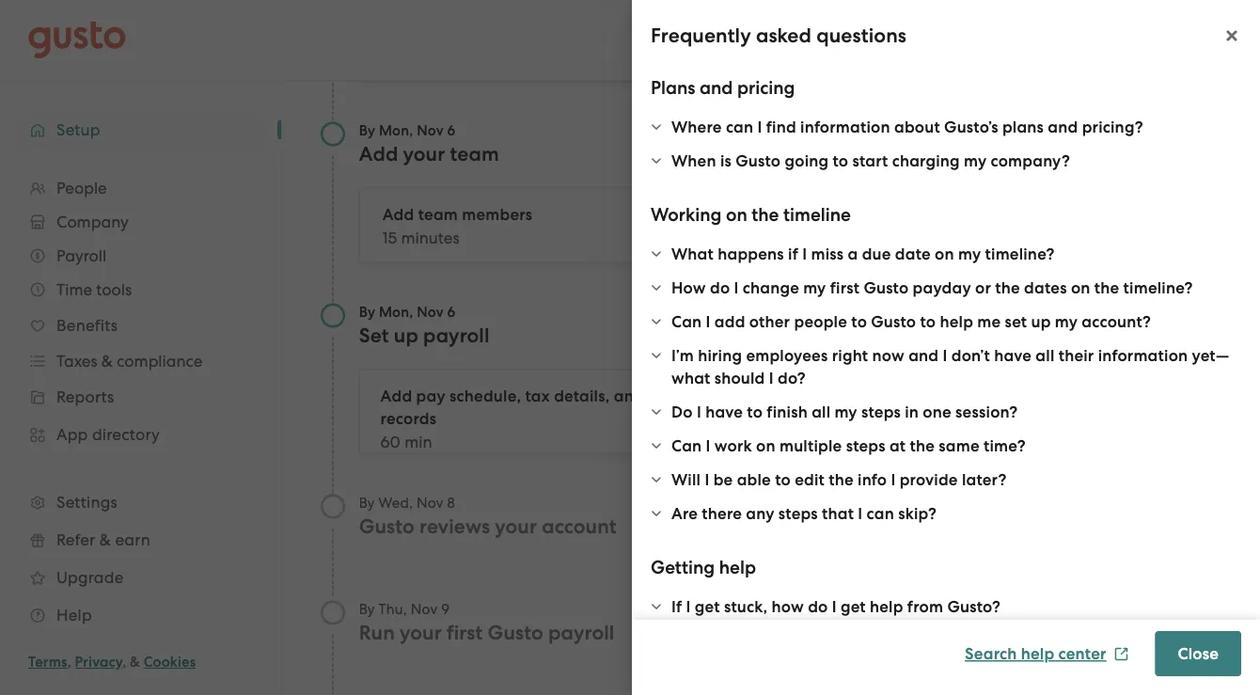 Task type: describe. For each thing, give the bounding box(es) containing it.
happens
[[718, 244, 784, 263]]

team inside add team members 15 minutes
[[418, 206, 458, 225]]

timeline
[[784, 204, 851, 226]]

to left the finish
[[747, 402, 763, 421]]

by mon, nov 6 add your team
[[359, 122, 499, 166]]

your inside by wed, nov 8 gusto reviews your account
[[495, 515, 537, 539]]

start
[[853, 151, 888, 170]]

add for set
[[381, 387, 412, 406]]

up inside frequently asked questions dialog
[[1032, 312, 1051, 331]]

center
[[1059, 644, 1107, 663]]

account menu element
[[945, 0, 1232, 80]]

provide
[[900, 470, 958, 489]]

from
[[908, 597, 944, 616]]

by for gusto
[[359, 495, 375, 511]]

1 , from the left
[[67, 654, 71, 671]]

where can i find information about gusto's plans and pricing?
[[672, 117, 1144, 136]]

reviews
[[420, 515, 490, 539]]

started for payroll
[[763, 402, 819, 421]]

payday
[[913, 278, 972, 297]]

2 get from the left
[[841, 597, 866, 616]]

help up the stuck,
[[719, 557, 756, 579]]

the up "account?"
[[1095, 278, 1120, 297]]

plans and pricing
[[651, 77, 795, 99]]

finish
[[767, 402, 808, 421]]

circle blank image
[[320, 600, 346, 627]]

people
[[794, 312, 848, 331]]

gusto?
[[948, 597, 1001, 616]]

when
[[672, 151, 717, 170]]

getting help
[[651, 557, 756, 579]]

1 horizontal spatial can
[[867, 504, 895, 523]]

will i be able to edit the info i provide later?
[[672, 470, 1007, 489]]

terms link
[[28, 654, 67, 671]]

questions
[[817, 24, 907, 48]]

0 horizontal spatial can
[[726, 117, 754, 136]]

do
[[672, 402, 693, 421]]

add pay schedule, tax details, and payroll records 60 min
[[381, 387, 702, 452]]

0 horizontal spatial have
[[706, 402, 743, 421]]

first inside by thu, nov 9 run your first gusto payroll
[[447, 621, 483, 645]]

my up or
[[959, 244, 981, 263]]

0 vertical spatial steps
[[862, 402, 901, 421]]

add
[[715, 312, 746, 331]]

i'm
[[672, 346, 694, 365]]

plans
[[1003, 117, 1044, 136]]

15
[[383, 229, 397, 247]]

able
[[737, 470, 771, 489]]

by thu, nov 9 run your first gusto payroll
[[359, 601, 615, 645]]

my up 'their'
[[1055, 312, 1078, 331]]

getting
[[651, 557, 715, 579]]

are
[[672, 504, 698, 523]]

can for can i work on multiple steps at the same time?
[[672, 436, 702, 455]]

records
[[381, 410, 437, 429]]

by for add
[[359, 122, 376, 139]]

add team members 15 minutes
[[383, 206, 533, 247]]

by mon, nov 6 set up payroll
[[359, 304, 490, 348]]

about
[[895, 117, 941, 136]]

can i work on multiple steps at the same time?
[[672, 436, 1026, 455]]

the right at
[[910, 436, 935, 455]]

tax
[[525, 387, 550, 406]]

i right if
[[686, 597, 691, 616]]

to left start
[[833, 151, 849, 170]]

&
[[130, 654, 140, 671]]

yet—
[[1192, 346, 1230, 365]]

date
[[895, 244, 931, 263]]

to left edit
[[775, 470, 791, 489]]

if
[[672, 597, 682, 616]]

payroll inside by thu, nov 9 run your first gusto payroll
[[548, 621, 615, 645]]

do i have to finish all my steps in one session?
[[672, 402, 1018, 421]]

working
[[651, 204, 722, 226]]

cookies
[[144, 654, 196, 671]]

other
[[750, 312, 790, 331]]

is
[[721, 151, 732, 170]]

get started button for payroll
[[716, 393, 834, 431]]

plans
[[651, 77, 696, 99]]

team inside 'by mon, nov 6 add your team'
[[450, 143, 499, 166]]

later?
[[962, 470, 1007, 489]]

a
[[848, 244, 858, 263]]

i left do?
[[769, 368, 774, 388]]

how
[[772, 597, 804, 616]]

gusto inside by thu, nov 9 run your first gusto payroll
[[488, 621, 544, 645]]

account
[[542, 515, 617, 539]]

minutes
[[401, 229, 460, 247]]

have inside i'm hiring employees right now and i don't have all their information yet— what should i do?
[[994, 346, 1032, 365]]

be
[[714, 470, 733, 489]]

and inside i'm hiring employees right now and i don't have all their information yet— what should i do?
[[909, 346, 939, 365]]

details,
[[554, 387, 610, 406]]

run
[[359, 621, 395, 645]]

add inside 'by mon, nov 6 add your team'
[[359, 143, 398, 166]]

search help center link
[[965, 644, 1129, 663]]

by for run
[[359, 601, 375, 618]]

to down how do i change my first gusto payday or the dates on the timeline?
[[921, 312, 936, 331]]

6 for team
[[447, 122, 456, 139]]

terms , privacy , & cookies
[[28, 654, 196, 671]]

due
[[862, 244, 891, 263]]

nov for gusto
[[417, 495, 444, 511]]

get started button for team
[[716, 207, 834, 245]]

can i add other people to gusto to help me set up my account?
[[672, 312, 1151, 331]]

pay
[[416, 387, 446, 406]]

1 vertical spatial do
[[808, 597, 828, 616]]

to up right on the right of the page
[[852, 312, 867, 331]]

9
[[441, 601, 450, 618]]

are there any steps that i can skip?
[[672, 504, 937, 523]]

set
[[1005, 312, 1028, 331]]

gusto's
[[945, 117, 999, 136]]

me
[[978, 312, 1001, 331]]

help left from
[[870, 597, 904, 616]]

0 horizontal spatial timeline?
[[985, 244, 1055, 263]]

what
[[672, 244, 714, 263]]

nov for add
[[417, 122, 444, 139]]

same
[[939, 436, 980, 455]]

8
[[447, 495, 455, 511]]

dates
[[1025, 278, 1067, 297]]

my down gusto's
[[964, 151, 987, 170]]

first inside frequently asked questions dialog
[[830, 278, 860, 297]]

where
[[672, 117, 722, 136]]

close
[[1178, 644, 1219, 663]]

work
[[715, 436, 752, 455]]



Task type: vqa. For each thing, say whether or not it's contained in the screenshot.
Reports Library
no



Task type: locate. For each thing, give the bounding box(es) containing it.
your down 9
[[400, 621, 442, 645]]

should
[[715, 368, 765, 388]]

team up members
[[450, 143, 499, 166]]

first down 9
[[447, 621, 483, 645]]

privacy link
[[75, 654, 122, 671]]

0 vertical spatial information
[[801, 117, 891, 136]]

change
[[743, 278, 800, 297]]

skip?
[[899, 504, 937, 523]]

1 vertical spatial add
[[383, 206, 414, 225]]

0 horizontal spatial ,
[[67, 654, 71, 671]]

gusto
[[736, 151, 781, 170], [864, 278, 909, 297], [871, 312, 917, 331], [359, 515, 415, 539], [488, 621, 544, 645]]

1 mon, from the top
[[379, 122, 413, 139]]

started for team
[[763, 216, 819, 235]]

started up 'if'
[[763, 216, 819, 235]]

get started
[[731, 216, 819, 235], [731, 402, 819, 421]]

6 inside 'by mon, nov 6 add your team'
[[447, 122, 456, 139]]

0 vertical spatial all
[[1036, 346, 1055, 365]]

mon, for up
[[379, 304, 413, 321]]

get up happens at the top right
[[731, 216, 759, 235]]

by inside by mon, nov 6 set up payroll
[[359, 304, 376, 321]]

your for first
[[400, 621, 442, 645]]

2 get started button from the top
[[716, 393, 834, 431]]

1 vertical spatial have
[[706, 402, 743, 421]]

0 vertical spatial can
[[672, 312, 702, 331]]

1 vertical spatial timeline?
[[1124, 278, 1193, 297]]

charging
[[892, 151, 960, 170]]

frequently asked questions
[[651, 24, 907, 48]]

that
[[822, 504, 854, 523]]

by inside by wed, nov 8 gusto reviews your account
[[359, 495, 375, 511]]

0 vertical spatial do
[[710, 278, 730, 297]]

2 horizontal spatial payroll
[[648, 387, 702, 406]]

, left '&'
[[122, 654, 126, 671]]

cookies button
[[144, 651, 196, 674]]

how
[[672, 278, 706, 297]]

can down how
[[672, 312, 702, 331]]

1 horizontal spatial all
[[1036, 346, 1055, 365]]

get right if
[[695, 597, 720, 616]]

how do i change my first gusto payday or the dates on the timeline?
[[672, 278, 1193, 297]]

your
[[403, 143, 445, 166], [495, 515, 537, 539], [400, 621, 442, 645]]

1 can from the top
[[672, 312, 702, 331]]

1 vertical spatial get started button
[[716, 393, 834, 431]]

and
[[700, 77, 733, 99], [1048, 117, 1078, 136], [909, 346, 939, 365], [614, 387, 644, 406]]

1 vertical spatial can
[[867, 504, 895, 523]]

help left me
[[940, 312, 974, 331]]

asked
[[756, 24, 812, 48]]

payroll
[[423, 324, 490, 348], [648, 387, 702, 406], [548, 621, 615, 645]]

i right how on the bottom right of the page
[[832, 597, 837, 616]]

get for payroll
[[731, 402, 759, 421]]

, left privacy link
[[67, 654, 71, 671]]

i right the info
[[891, 470, 896, 489]]

1 6 from the top
[[447, 122, 456, 139]]

the left the info
[[829, 470, 854, 489]]

2 mon, from the top
[[379, 304, 413, 321]]

going
[[785, 151, 829, 170]]

i left add
[[706, 312, 711, 331]]

and inside 'add pay schedule, tax details, and payroll records 60 min'
[[614, 387, 644, 406]]

1 vertical spatial mon,
[[379, 304, 413, 321]]

search help center
[[965, 644, 1107, 663]]

working on the timeline
[[651, 204, 851, 226]]

on right dates
[[1071, 278, 1091, 297]]

at
[[890, 436, 906, 455]]

up right the "set" on the left
[[394, 324, 419, 348]]

up inside by mon, nov 6 set up payroll
[[394, 324, 419, 348]]

1 horizontal spatial information
[[1098, 346, 1188, 365]]

steps left in
[[862, 402, 901, 421]]

2 vertical spatial steps
[[779, 504, 818, 523]]

can
[[672, 312, 702, 331], [672, 436, 702, 455]]

steps
[[862, 402, 901, 421], [846, 436, 886, 455], [779, 504, 818, 523]]

mon, inside by mon, nov 6 set up payroll
[[379, 304, 413, 321]]

can up is
[[726, 117, 754, 136]]

have
[[994, 346, 1032, 365], [706, 402, 743, 421]]

to
[[833, 151, 849, 170], [852, 312, 867, 331], [921, 312, 936, 331], [747, 402, 763, 421], [775, 470, 791, 489]]

pricing?
[[1082, 117, 1144, 136]]

2 vertical spatial payroll
[[548, 621, 615, 645]]

1 vertical spatial steps
[[846, 436, 886, 455]]

one
[[923, 402, 952, 421]]

2 , from the left
[[122, 654, 126, 671]]

now
[[873, 346, 905, 365]]

all left 'their'
[[1036, 346, 1055, 365]]

get right how on the bottom right of the page
[[841, 597, 866, 616]]

circle blank image
[[320, 494, 346, 520]]

nov inside by thu, nov 9 run your first gusto payroll
[[411, 601, 438, 618]]

1 vertical spatial 6
[[447, 304, 456, 321]]

info
[[858, 470, 887, 489]]

get started for team
[[731, 216, 819, 235]]

i left work
[[706, 436, 711, 455]]

help left center
[[1021, 644, 1055, 663]]

0 vertical spatial add
[[359, 143, 398, 166]]

any
[[746, 504, 775, 523]]

payroll for up
[[423, 324, 490, 348]]

nov
[[417, 122, 444, 139], [417, 304, 444, 321], [417, 495, 444, 511], [411, 601, 438, 618]]

0 vertical spatial 6
[[447, 122, 456, 139]]

terms
[[28, 654, 67, 671]]

information inside i'm hiring employees right now and i don't have all their information yet— what should i do?
[[1098, 346, 1188, 365]]

0 horizontal spatial information
[[801, 117, 891, 136]]

0 vertical spatial get started
[[731, 216, 819, 235]]

1 horizontal spatial get
[[841, 597, 866, 616]]

team up minutes
[[418, 206, 458, 225]]

mon, inside 'by mon, nov 6 add your team'
[[379, 122, 413, 139]]

my up can i work on multiple steps at the same time?
[[835, 402, 858, 421]]

my up people
[[804, 278, 826, 297]]

get down should
[[731, 402, 759, 421]]

i left find
[[758, 117, 762, 136]]

get for team
[[731, 216, 759, 235]]

1 vertical spatial information
[[1098, 346, 1188, 365]]

add inside 'add pay schedule, tax details, and payroll records 60 min'
[[381, 387, 412, 406]]

frequently asked questions dialog
[[632, 0, 1261, 695]]

1 vertical spatial get started
[[731, 402, 819, 421]]

2 get from the top
[[731, 402, 759, 421]]

first down a on the right
[[830, 278, 860, 297]]

1 vertical spatial get
[[731, 402, 759, 421]]

1 vertical spatial team
[[418, 206, 458, 225]]

1 vertical spatial first
[[447, 621, 483, 645]]

by for set
[[359, 304, 376, 321]]

pricing
[[737, 77, 795, 99]]

schedule,
[[450, 387, 521, 406]]

mon, for your
[[379, 122, 413, 139]]

wed,
[[379, 495, 413, 511]]

1 vertical spatial payroll
[[648, 387, 702, 406]]

1 vertical spatial all
[[812, 402, 831, 421]]

nov inside by wed, nov 8 gusto reviews your account
[[417, 495, 444, 511]]

the right or
[[996, 278, 1021, 297]]

min
[[405, 433, 432, 452]]

edit
[[795, 470, 825, 489]]

2 vertical spatial add
[[381, 387, 412, 406]]

0 horizontal spatial get
[[695, 597, 720, 616]]

information
[[801, 117, 891, 136], [1098, 346, 1188, 365]]

will
[[672, 470, 701, 489]]

6 inside by mon, nov 6 set up payroll
[[447, 304, 456, 321]]

2 started from the top
[[763, 402, 819, 421]]

what
[[672, 368, 711, 388]]

by wed, nov 8 gusto reviews your account
[[359, 495, 617, 539]]

0 vertical spatial have
[[994, 346, 1032, 365]]

steps left at
[[846, 436, 886, 455]]

i right 'if'
[[803, 244, 807, 263]]

nov for set
[[417, 304, 444, 321]]

0 vertical spatial can
[[726, 117, 754, 136]]

i left the be
[[705, 470, 710, 489]]

2 get started from the top
[[731, 402, 819, 421]]

1 horizontal spatial first
[[830, 278, 860, 297]]

4 by from the top
[[359, 601, 375, 618]]

thu,
[[379, 601, 407, 618]]

can down the info
[[867, 504, 895, 523]]

payroll inside by mon, nov 6 set up payroll
[[423, 324, 490, 348]]

0 vertical spatial first
[[830, 278, 860, 297]]

i right do
[[697, 402, 702, 421]]

started
[[763, 216, 819, 235], [763, 402, 819, 421]]

payroll inside 'add pay schedule, tax details, and payroll records 60 min'
[[648, 387, 702, 406]]

all inside i'm hiring employees right now and i don't have all their information yet— what should i do?
[[1036, 346, 1055, 365]]

information up start
[[801, 117, 891, 136]]

employees
[[746, 346, 828, 365]]

on right work
[[756, 436, 776, 455]]

i
[[758, 117, 762, 136], [803, 244, 807, 263], [734, 278, 739, 297], [706, 312, 711, 331], [943, 346, 948, 365], [769, 368, 774, 388], [697, 402, 702, 421], [706, 436, 711, 455], [705, 470, 710, 489], [891, 470, 896, 489], [858, 504, 863, 523], [686, 597, 691, 616], [832, 597, 837, 616]]

2 vertical spatial your
[[400, 621, 442, 645]]

your inside by thu, nov 9 run your first gusto payroll
[[400, 621, 442, 645]]

0 horizontal spatial up
[[394, 324, 419, 348]]

1 vertical spatial can
[[672, 436, 702, 455]]

your for team
[[403, 143, 445, 166]]

timeline? up dates
[[985, 244, 1055, 263]]

1 get started button from the top
[[716, 207, 834, 245]]

0 vertical spatial mon,
[[379, 122, 413, 139]]

mon,
[[379, 122, 413, 139], [379, 304, 413, 321]]

1 by from the top
[[359, 122, 376, 139]]

session?
[[956, 402, 1018, 421]]

0 vertical spatial get started button
[[716, 207, 834, 245]]

steps down edit
[[779, 504, 818, 523]]

have up work
[[706, 402, 743, 421]]

stuck,
[[724, 597, 768, 616]]

1 vertical spatial your
[[495, 515, 537, 539]]

account?
[[1082, 312, 1151, 331]]

on up happens at the top right
[[726, 204, 748, 226]]

add for add
[[383, 206, 414, 225]]

1 vertical spatial started
[[763, 402, 819, 421]]

by inside by thu, nov 9 run your first gusto payroll
[[359, 601, 375, 618]]

0 vertical spatial your
[[403, 143, 445, 166]]

your inside 'by mon, nov 6 add your team'
[[403, 143, 445, 166]]

nov for run
[[411, 601, 438, 618]]

1 horizontal spatial timeline?
[[1124, 278, 1193, 297]]

get started down do?
[[731, 402, 819, 421]]

started down do?
[[763, 402, 819, 421]]

1 horizontal spatial do
[[808, 597, 828, 616]]

0 vertical spatial payroll
[[423, 324, 490, 348]]

your up add team members 15 minutes
[[403, 143, 445, 166]]

what happens if i miss a due date on my timeline?
[[672, 244, 1055, 263]]

can up will
[[672, 436, 702, 455]]

miss
[[811, 244, 844, 263]]

gusto inside by wed, nov 8 gusto reviews your account
[[359, 515, 415, 539]]

i'm hiring employees right now and i don't have all their information yet— what should i do?
[[672, 346, 1230, 388]]

1 get from the left
[[695, 597, 720, 616]]

there
[[702, 504, 742, 523]]

2 can from the top
[[672, 436, 702, 455]]

up
[[1032, 312, 1051, 331], [394, 324, 419, 348]]

privacy
[[75, 654, 122, 671]]

or
[[976, 278, 992, 297]]

all right the finish
[[812, 402, 831, 421]]

do right how on the bottom right of the page
[[808, 597, 828, 616]]

i up add
[[734, 278, 739, 297]]

on right "date"
[[935, 244, 955, 263]]

the up happens at the top right
[[752, 204, 779, 226]]

0 vertical spatial timeline?
[[985, 244, 1055, 263]]

when is gusto going to start charging my company?
[[672, 151, 1071, 170]]

1 horizontal spatial ,
[[122, 654, 126, 671]]

2 6 from the top
[[447, 304, 456, 321]]

1 started from the top
[[763, 216, 819, 235]]

close button
[[1156, 631, 1242, 676]]

1 get from the top
[[731, 216, 759, 235]]

get
[[731, 216, 759, 235], [731, 402, 759, 421]]

1 horizontal spatial have
[[994, 346, 1032, 365]]

2 by from the top
[[359, 304, 376, 321]]

right
[[832, 346, 869, 365]]

0 horizontal spatial first
[[447, 621, 483, 645]]

nov inside by mon, nov 6 set up payroll
[[417, 304, 444, 321]]

0 horizontal spatial all
[[812, 402, 831, 421]]

0 horizontal spatial payroll
[[423, 324, 490, 348]]

up right set
[[1032, 312, 1051, 331]]

can for can i add other people to gusto to help me set up my account?
[[672, 312, 702, 331]]

get started button
[[716, 207, 834, 245], [716, 393, 834, 431]]

hiring
[[698, 346, 742, 365]]

0 vertical spatial started
[[763, 216, 819, 235]]

home image
[[28, 21, 126, 59]]

your right reviews
[[495, 515, 537, 539]]

do right how
[[710, 278, 730, 297]]

i right that
[[858, 504, 863, 523]]

nov inside 'by mon, nov 6 add your team'
[[417, 122, 444, 139]]

0 vertical spatial team
[[450, 143, 499, 166]]

get started for payroll
[[731, 402, 819, 421]]

3 by from the top
[[359, 495, 375, 511]]

information down "account?"
[[1098, 346, 1188, 365]]

get started up 'if'
[[731, 216, 819, 235]]

1 get started from the top
[[731, 216, 819, 235]]

have down set
[[994, 346, 1032, 365]]

i left don't
[[943, 346, 948, 365]]

0 horizontal spatial do
[[710, 278, 730, 297]]

add inside add team members 15 minutes
[[383, 206, 414, 225]]

1 horizontal spatial payroll
[[548, 621, 615, 645]]

search
[[965, 644, 1017, 663]]

don't
[[952, 346, 991, 365]]

0 vertical spatial get
[[731, 216, 759, 235]]

if i get stuck, how do i get help from gusto?
[[672, 597, 1001, 616]]

by inside 'by mon, nov 6 add your team'
[[359, 122, 376, 139]]

1 horizontal spatial up
[[1032, 312, 1051, 331]]

get
[[695, 597, 720, 616], [841, 597, 866, 616]]

timeline? up "account?"
[[1124, 278, 1193, 297]]

6 for payroll
[[447, 304, 456, 321]]

payroll for and
[[648, 387, 702, 406]]

their
[[1059, 346, 1095, 365]]



